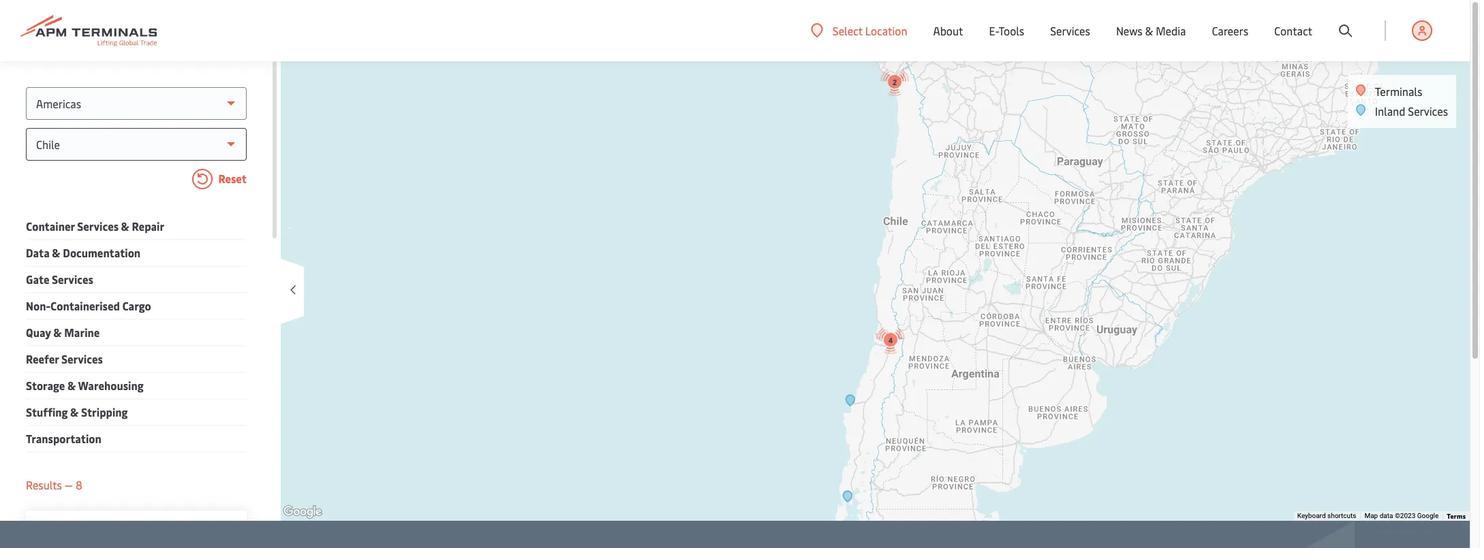 Task type: vqa. For each thing, say whether or not it's contained in the screenshot.
— at left bottom
yes



Task type: locate. For each thing, give the bounding box(es) containing it.
services down the "marine"
[[61, 352, 103, 367]]

terms
[[1447, 512, 1466, 521]]

warehousing
[[78, 378, 144, 393]]

container services & repair button
[[26, 217, 164, 236]]

google image
[[280, 504, 325, 521]]

map
[[1365, 513, 1379, 520]]

gate services button
[[26, 271, 93, 289]]

2
[[893, 78, 897, 86]]

contact
[[1275, 23, 1313, 38]]

inland services
[[1375, 104, 1449, 119]]

data
[[1380, 513, 1394, 520]]

& for warehousing
[[67, 378, 76, 393]]

& right stuffing
[[70, 405, 79, 420]]

cargo
[[122, 299, 151, 314]]

& right 'storage'
[[67, 378, 76, 393]]

services down data & documentation button
[[52, 272, 93, 287]]

& right data
[[52, 245, 60, 260]]

services right tools on the top
[[1051, 23, 1091, 38]]

results
[[26, 478, 62, 493]]

8
[[76, 478, 82, 493]]

transportation
[[26, 432, 101, 447]]

& right the news
[[1146, 23, 1154, 38]]

e-tools
[[989, 23, 1025, 38]]

data
[[26, 245, 50, 260]]

reefer
[[26, 352, 59, 367]]

services for inland services
[[1409, 104, 1449, 119]]

careers button
[[1212, 0, 1249, 61]]

& inside button
[[70, 405, 79, 420]]

quay & marine button
[[26, 324, 100, 342]]

services for container services & repair
[[77, 219, 119, 234]]

select location
[[833, 23, 908, 38]]

&
[[1146, 23, 1154, 38], [121, 219, 130, 234], [52, 245, 60, 260], [53, 325, 62, 340], [67, 378, 76, 393], [70, 405, 79, 420]]

keyboard shortcuts button
[[1298, 512, 1357, 522]]

news & media
[[1117, 23, 1186, 38]]

google
[[1418, 513, 1439, 520]]

e-
[[989, 23, 999, 38]]

tools
[[999, 23, 1025, 38]]

services down terminals
[[1409, 104, 1449, 119]]

map region
[[241, 0, 1481, 549]]

—
[[65, 478, 73, 493]]

& right quay
[[53, 325, 62, 340]]

results — 8
[[26, 478, 82, 493]]

services
[[1051, 23, 1091, 38], [1409, 104, 1449, 119], [77, 219, 119, 234], [52, 272, 93, 287], [61, 352, 103, 367]]

& inside dropdown button
[[1146, 23, 1154, 38]]

storage & warehousing button
[[26, 377, 144, 395]]

about
[[934, 23, 964, 38]]

stuffing & stripping button
[[26, 404, 128, 422]]

marine
[[64, 325, 100, 340]]

quay & marine
[[26, 325, 100, 340]]

map data ©2023 google
[[1365, 513, 1439, 520]]

& for marine
[[53, 325, 62, 340]]

& for documentation
[[52, 245, 60, 260]]

news & media button
[[1117, 0, 1186, 61]]

services button
[[1051, 0, 1091, 61]]

storage & warehousing
[[26, 378, 144, 393]]

containerised
[[50, 299, 120, 314]]

keyboard
[[1298, 513, 1326, 520]]

services up documentation at left top
[[77, 219, 119, 234]]

services for reefer services
[[61, 352, 103, 367]]

data & documentation
[[26, 245, 141, 260]]

terminals
[[1375, 84, 1423, 99]]

about button
[[934, 0, 964, 61]]



Task type: describe. For each thing, give the bounding box(es) containing it.
& for stripping
[[70, 405, 79, 420]]

non-containerised cargo button
[[26, 297, 151, 316]]

non-
[[26, 299, 50, 314]]

container
[[26, 219, 75, 234]]

reset button
[[26, 169, 247, 192]]

gate services
[[26, 272, 93, 287]]

data & documentation button
[[26, 244, 141, 262]]

inland
[[1375, 104, 1406, 119]]

terms link
[[1447, 512, 1466, 521]]

stuffing & stripping
[[26, 405, 128, 420]]

services for gate services
[[52, 272, 93, 287]]

contact button
[[1275, 0, 1313, 61]]

keyboard shortcuts
[[1298, 513, 1357, 520]]

media
[[1156, 23, 1186, 38]]

select location button
[[811, 23, 908, 38]]

e-tools button
[[989, 0, 1025, 61]]

stuffing
[[26, 405, 68, 420]]

gate
[[26, 272, 49, 287]]

repair
[[132, 219, 164, 234]]

shortcuts
[[1328, 513, 1357, 520]]

careers
[[1212, 23, 1249, 38]]

reefer services button
[[26, 350, 103, 369]]

4
[[889, 336, 893, 345]]

& for media
[[1146, 23, 1154, 38]]

quay
[[26, 325, 51, 340]]

container services & repair
[[26, 219, 164, 234]]

reefer services
[[26, 352, 103, 367]]

storage
[[26, 378, 65, 393]]

reset
[[216, 171, 247, 186]]

non-containerised cargo
[[26, 299, 151, 314]]

©2023
[[1395, 513, 1416, 520]]

select
[[833, 23, 863, 38]]

news
[[1117, 23, 1143, 38]]

location
[[866, 23, 908, 38]]

transportation button
[[26, 430, 101, 449]]

stripping
[[81, 405, 128, 420]]

documentation
[[63, 245, 141, 260]]

& left repair in the left top of the page
[[121, 219, 130, 234]]



